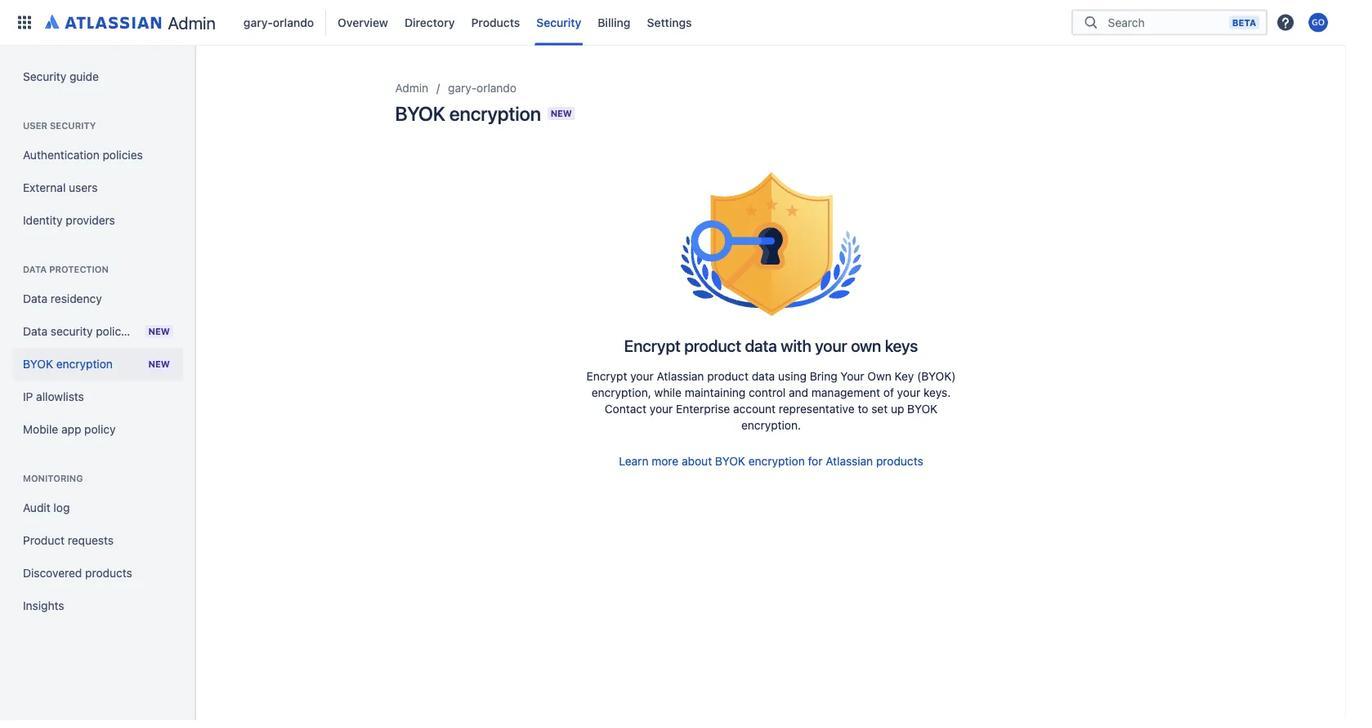 Task type: vqa. For each thing, say whether or not it's contained in the screenshot.
right Atlassian Intelligence
no



Task type: describe. For each thing, give the bounding box(es) containing it.
monitoring
[[23, 474, 83, 484]]

billing
[[598, 16, 631, 29]]

own
[[868, 370, 892, 383]]

1 horizontal spatial encryption
[[449, 102, 541, 125]]

external users link
[[13, 172, 183, 204]]

residency
[[51, 292, 102, 306]]

1 horizontal spatial atlassian
[[826, 455, 873, 468]]

security guide
[[23, 70, 99, 83]]

settings
[[647, 16, 692, 29]]

discovered
[[23, 567, 82, 580]]

external
[[23, 181, 66, 195]]

learn more about byok encryption for atlassian products
[[619, 455, 923, 468]]

about
[[682, 455, 712, 468]]

audit
[[23, 501, 50, 515]]

data residency
[[23, 292, 102, 306]]

toggle navigation image
[[180, 65, 216, 98]]

0 horizontal spatial gary-orlando link
[[239, 9, 319, 36]]

0 vertical spatial new
[[551, 108, 572, 119]]

product requests
[[23, 534, 114, 548]]

external users
[[23, 181, 98, 195]]

management
[[812, 386, 880, 400]]

learn more about byok encryption for atlassian products link
[[619, 454, 923, 470]]

0 vertical spatial product
[[684, 336, 741, 355]]

products link
[[466, 9, 525, 36]]

data security policies
[[23, 325, 136, 338]]

while
[[654, 386, 682, 400]]

security for security guide
[[23, 70, 66, 83]]

learn
[[619, 455, 649, 468]]

new for data security policies
[[148, 327, 170, 337]]

encryption,
[[592, 386, 651, 400]]

admin inside admin link
[[168, 12, 216, 33]]

global navigation element
[[10, 0, 1072, 45]]

log
[[53, 501, 70, 515]]

product requests link
[[13, 525, 183, 557]]

0 horizontal spatial encryption
[[56, 358, 113, 371]]

your
[[841, 370, 865, 383]]

audit log
[[23, 501, 70, 515]]

orlando inside global navigation element
[[273, 16, 314, 29]]

mobile app policy
[[23, 423, 116, 436]]

1 horizontal spatial byok encryption
[[395, 102, 541, 125]]

of
[[884, 386, 894, 400]]

ip
[[23, 390, 33, 404]]

security link
[[532, 9, 586, 36]]

insights link
[[13, 590, 183, 623]]

directory
[[405, 16, 455, 29]]

contact
[[605, 403, 647, 416]]

0 vertical spatial products
[[876, 455, 923, 468]]

1 horizontal spatial gary-orlando link
[[448, 78, 517, 98]]

allowlists
[[36, 390, 84, 404]]

0 horizontal spatial admin link
[[39, 9, 222, 36]]

help icon image
[[1276, 13, 1296, 32]]

your down key
[[897, 386, 921, 400]]

security for security
[[536, 16, 581, 29]]

more
[[652, 455, 679, 468]]

maintaining
[[685, 386, 746, 400]]

protection
[[49, 264, 109, 275]]

data residency link
[[13, 283, 183, 316]]

ip allowlists link
[[13, 381, 183, 414]]

overview link
[[333, 9, 393, 36]]

user security
[[23, 121, 96, 131]]

authentication
[[23, 148, 100, 162]]

search icon image
[[1081, 14, 1101, 31]]

insights
[[23, 600, 64, 613]]

0 horizontal spatial byok encryption
[[23, 358, 113, 371]]

1 horizontal spatial admin
[[395, 81, 428, 95]]

overview
[[338, 16, 388, 29]]

identity providers link
[[13, 204, 183, 237]]

data for data security policies
[[23, 325, 47, 338]]

control
[[749, 386, 786, 400]]

encrypt product data with your own keys
[[624, 336, 918, 355]]

settings link
[[642, 9, 697, 36]]

guide
[[69, 70, 99, 83]]

mobile
[[23, 423, 58, 436]]

security guide link
[[13, 60, 183, 93]]

up
[[891, 403, 904, 416]]

app
[[61, 423, 81, 436]]

user
[[23, 121, 47, 131]]

your up bring
[[815, 336, 847, 355]]

1 vertical spatial gary-
[[448, 81, 477, 95]]



Task type: locate. For each thing, give the bounding box(es) containing it.
gary-
[[244, 16, 273, 29], [448, 81, 477, 95]]

data up the data residency
[[23, 264, 47, 275]]

directory link
[[400, 9, 460, 36]]

0 vertical spatial admin
[[168, 12, 216, 33]]

atlassian
[[657, 370, 704, 383], [826, 455, 873, 468]]

product
[[23, 534, 65, 548]]

0 vertical spatial byok encryption
[[395, 102, 541, 125]]

1 vertical spatial admin link
[[395, 78, 428, 98]]

security inside global navigation element
[[536, 16, 581, 29]]

0 vertical spatial gary-orlando
[[244, 16, 314, 29]]

byok encryption
[[395, 102, 541, 125], [23, 358, 113, 371]]

products
[[876, 455, 923, 468], [85, 567, 132, 580]]

0 vertical spatial encryption
[[449, 102, 541, 125]]

0 horizontal spatial security
[[23, 70, 66, 83]]

2 horizontal spatial encryption
[[749, 455, 805, 468]]

security for data
[[51, 325, 93, 338]]

0 vertical spatial admin link
[[39, 9, 222, 36]]

2 vertical spatial encryption
[[749, 455, 805, 468]]

set
[[872, 403, 888, 416]]

1 vertical spatial gary-orlando link
[[448, 78, 517, 98]]

admin link
[[39, 9, 222, 36], [395, 78, 428, 98]]

policies
[[103, 148, 143, 162], [96, 325, 136, 338]]

1 vertical spatial atlassian
[[826, 455, 873, 468]]

orlando
[[273, 16, 314, 29], [477, 81, 517, 95]]

product
[[684, 336, 741, 355], [707, 370, 749, 383]]

0 vertical spatial security
[[536, 16, 581, 29]]

products down product requests "link"
[[85, 567, 132, 580]]

encrypt for encrypt your atlassian product data using bring your own key (byok) encryption, while maintaining control and management of your keys. contact your enterprise account representative to set up byok encryption.
[[587, 370, 627, 383]]

0 vertical spatial gary-
[[244, 16, 273, 29]]

audit log link
[[13, 492, 183, 525]]

0 horizontal spatial products
[[85, 567, 132, 580]]

admin up the toggle navigation icon
[[168, 12, 216, 33]]

encryption.
[[741, 419, 801, 432]]

authentication policies link
[[13, 139, 183, 172]]

0 horizontal spatial gary-
[[244, 16, 273, 29]]

data for data residency
[[23, 292, 47, 306]]

admin banner
[[0, 0, 1346, 46]]

data left with
[[745, 336, 777, 355]]

security down residency
[[51, 325, 93, 338]]

0 horizontal spatial gary-orlando
[[244, 16, 314, 29]]

gary-orlando
[[244, 16, 314, 29], [448, 81, 517, 95]]

to
[[858, 403, 868, 416]]

account image
[[1309, 13, 1328, 32]]

1 vertical spatial products
[[85, 567, 132, 580]]

data left residency
[[23, 292, 47, 306]]

encrypt for encrypt product data with your own keys
[[624, 336, 681, 355]]

data protection
[[23, 264, 109, 275]]

bring
[[810, 370, 838, 383]]

(byok)
[[917, 370, 956, 383]]

data
[[745, 336, 777, 355], [752, 370, 775, 383]]

and
[[789, 386, 808, 400]]

orlando left overview in the top of the page
[[273, 16, 314, 29]]

1 vertical spatial byok encryption
[[23, 358, 113, 371]]

1 horizontal spatial admin link
[[395, 78, 428, 98]]

byok inside encrypt your atlassian product data using bring your own key (byok) encryption, while maintaining control and management of your keys. contact your enterprise account representative to set up byok encryption.
[[907, 403, 938, 416]]

Search field
[[1103, 8, 1229, 37]]

data
[[23, 264, 47, 275], [23, 292, 47, 306], [23, 325, 47, 338]]

key
[[895, 370, 914, 383]]

2 vertical spatial new
[[148, 359, 170, 370]]

admin link up security guide link
[[39, 9, 222, 36]]

2 vertical spatial data
[[23, 325, 47, 338]]

security
[[50, 121, 96, 131], [51, 325, 93, 338]]

1 vertical spatial encrypt
[[587, 370, 627, 383]]

atlassian inside encrypt your atlassian product data using bring your own key (byok) encryption, while maintaining control and management of your keys. contact your enterprise account representative to set up byok encryption.
[[657, 370, 704, 383]]

encrypt inside encrypt your atlassian product data using bring your own key (byok) encryption, while maintaining control and management of your keys. contact your enterprise account representative to set up byok encryption.
[[587, 370, 627, 383]]

1 security from the top
[[50, 121, 96, 131]]

data down the data residency
[[23, 325, 47, 338]]

2 security from the top
[[51, 325, 93, 338]]

for
[[808, 455, 823, 468]]

1 vertical spatial gary-orlando
[[448, 81, 517, 95]]

providers
[[66, 214, 115, 227]]

atlassian up while
[[657, 370, 704, 383]]

products down up
[[876, 455, 923, 468]]

security left billing
[[536, 16, 581, 29]]

data for data protection
[[23, 264, 47, 275]]

your down while
[[650, 403, 673, 416]]

1 vertical spatial security
[[23, 70, 66, 83]]

account
[[733, 403, 776, 416]]

encrypt your atlassian product data using bring your own key (byok) encryption, while maintaining control and management of your keys. contact your enterprise account representative to set up byok encryption.
[[587, 370, 956, 432]]

0 vertical spatial orlando
[[273, 16, 314, 29]]

your up encryption, at left bottom
[[630, 370, 654, 383]]

new for byok encryption
[[148, 359, 170, 370]]

1 vertical spatial data
[[23, 292, 47, 306]]

users
[[69, 181, 98, 195]]

1 horizontal spatial products
[[876, 455, 923, 468]]

security
[[536, 16, 581, 29], [23, 70, 66, 83]]

own
[[851, 336, 881, 355]]

1 vertical spatial data
[[752, 370, 775, 383]]

1 horizontal spatial security
[[536, 16, 581, 29]]

with
[[781, 336, 812, 355]]

1 data from the top
[[23, 264, 47, 275]]

1 vertical spatial product
[[707, 370, 749, 383]]

2 data from the top
[[23, 292, 47, 306]]

0 horizontal spatial admin
[[168, 12, 216, 33]]

policies up external users link
[[103, 148, 143, 162]]

encrypt up while
[[624, 336, 681, 355]]

keys
[[885, 336, 918, 355]]

discovered products
[[23, 567, 132, 580]]

0 vertical spatial policies
[[103, 148, 143, 162]]

identity
[[23, 214, 63, 227]]

admin link down directory link
[[395, 78, 428, 98]]

1 vertical spatial new
[[148, 327, 170, 337]]

1 vertical spatial encryption
[[56, 358, 113, 371]]

admin down directory link
[[395, 81, 428, 95]]

keys.
[[924, 386, 951, 400]]

1 vertical spatial policies
[[96, 325, 136, 338]]

1 horizontal spatial orlando
[[477, 81, 517, 95]]

0 vertical spatial security
[[50, 121, 96, 131]]

product inside encrypt your atlassian product data using bring your own key (byok) encryption, while maintaining control and management of your keys. contact your enterprise account representative to set up byok encryption.
[[707, 370, 749, 383]]

mobile app policy link
[[13, 414, 183, 446]]

encrypt up encryption, at left bottom
[[587, 370, 627, 383]]

encrypt
[[624, 336, 681, 355], [587, 370, 627, 383]]

security for user
[[50, 121, 96, 131]]

0 vertical spatial data
[[23, 264, 47, 275]]

using
[[778, 370, 807, 383]]

your
[[815, 336, 847, 355], [630, 370, 654, 383], [897, 386, 921, 400], [650, 403, 673, 416]]

1 horizontal spatial gary-orlando
[[448, 81, 517, 95]]

atlassian image
[[45, 11, 161, 31], [45, 11, 161, 31]]

authentication policies
[[23, 148, 143, 162]]

security left guide
[[23, 70, 66, 83]]

gary-orlando inside global navigation element
[[244, 16, 314, 29]]

policy
[[84, 423, 116, 436]]

0 vertical spatial gary-orlando link
[[239, 9, 319, 36]]

byok
[[395, 102, 445, 125], [23, 358, 53, 371], [907, 403, 938, 416], [715, 455, 745, 468]]

encryption
[[449, 102, 541, 125], [56, 358, 113, 371], [749, 455, 805, 468]]

discovered products link
[[13, 557, 183, 590]]

beta
[[1232, 17, 1256, 28]]

1 vertical spatial security
[[51, 325, 93, 338]]

0 horizontal spatial atlassian
[[657, 370, 704, 383]]

0 vertical spatial encrypt
[[624, 336, 681, 355]]

ip allowlists
[[23, 390, 84, 404]]

enterprise
[[676, 403, 730, 416]]

1 horizontal spatial gary-
[[448, 81, 477, 95]]

new
[[551, 108, 572, 119], [148, 327, 170, 337], [148, 359, 170, 370]]

1 vertical spatial orlando
[[477, 81, 517, 95]]

identity providers
[[23, 214, 115, 227]]

data up control
[[752, 370, 775, 383]]

atlassian right for
[[826, 455, 873, 468]]

billing link
[[593, 9, 636, 36]]

0 vertical spatial atlassian
[[657, 370, 704, 383]]

0 horizontal spatial orlando
[[273, 16, 314, 29]]

orlando down products link
[[477, 81, 517, 95]]

0 vertical spatial data
[[745, 336, 777, 355]]

3 data from the top
[[23, 325, 47, 338]]

gary-orlando link
[[239, 9, 319, 36], [448, 78, 517, 98]]

requests
[[68, 534, 114, 548]]

products
[[471, 16, 520, 29]]

appswitcher icon image
[[15, 13, 34, 32]]

security up authentication policies
[[50, 121, 96, 131]]

gary- inside global navigation element
[[244, 16, 273, 29]]

1 vertical spatial admin
[[395, 81, 428, 95]]

admin
[[168, 12, 216, 33], [395, 81, 428, 95]]

data inside encrypt your atlassian product data using bring your own key (byok) encryption, while maintaining control and management of your keys. contact your enterprise account representative to set up byok encryption.
[[752, 370, 775, 383]]

policies down data residency link
[[96, 325, 136, 338]]

representative
[[779, 403, 855, 416]]



